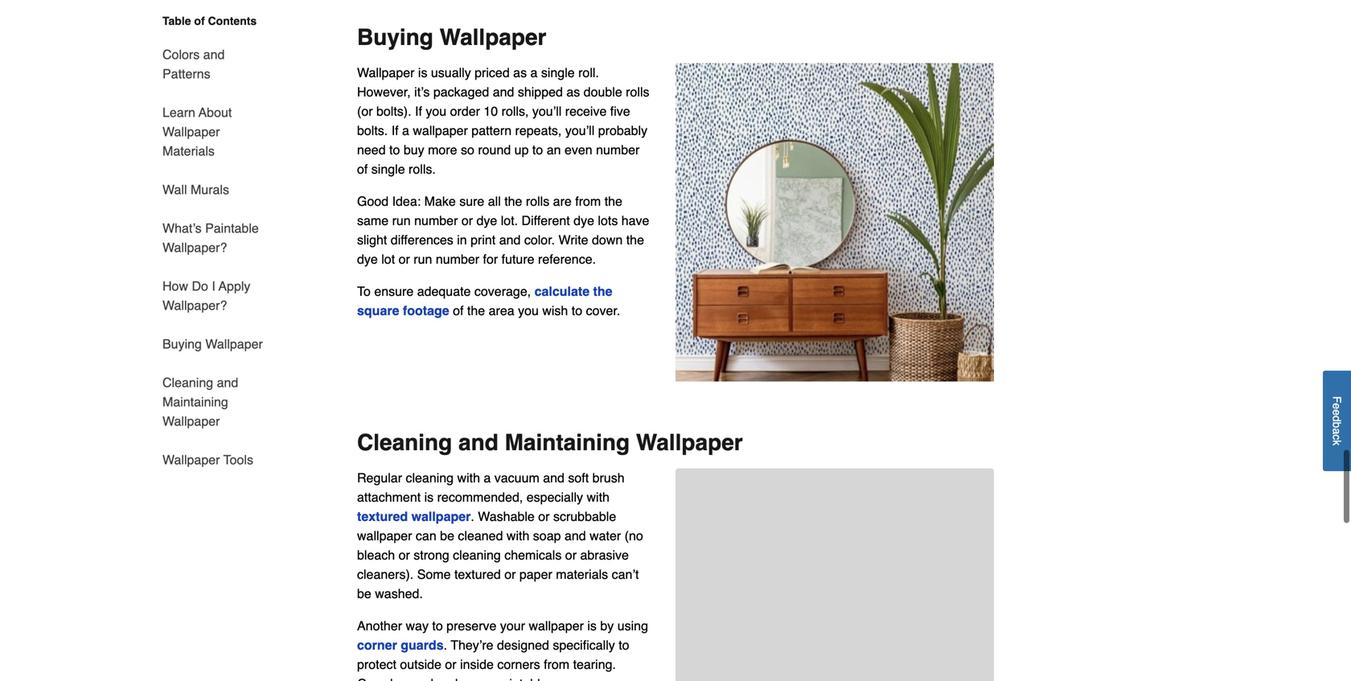 Task type: describe. For each thing, give the bounding box(es) containing it.
rolls inside wallpaper is usually priced as a single roll. however, it's packaged and shipped as double rolls (or bolts). if you order 10 rolls, you'll receive five bolts. if a wallpaper pattern repeats, you'll probably need to buy more so round up to an even number of single rolls.
[[626, 84, 649, 99]]

or up soap
[[538, 509, 550, 524]]

packaged
[[433, 84, 489, 99]]

some
[[417, 567, 451, 582]]

f
[[1331, 396, 1343, 403]]

textured inside . washable or scrubbable wallpaper can be cleaned with soap and water (no bleach or strong cleaning chemicals or abrasive cleaners). some textured or paper materials can't be washed.
[[454, 567, 501, 582]]

and inside wallpaper is usually priced as a single roll. however, it's packaged and shipped as double rolls (or bolts). if you order 10 rolls, you'll receive five bolts. if a wallpaper pattern repeats, you'll probably need to buy more so round up to an even number of single rolls.
[[493, 84, 514, 99]]

soft
[[568, 470, 589, 485]]

wallpaper inside wallpaper is usually priced as a single roll. however, it's packaged and shipped as double rolls (or bolts). if you order 10 rolls, you'll receive five bolts. if a wallpaper pattern repeats, you'll probably need to buy more so round up to an even number of single rolls.
[[413, 123, 468, 138]]

is inside another way to preserve your wallpaper is by using corner guards
[[587, 618, 597, 633]]

the left area
[[467, 303, 485, 318]]

the right all
[[504, 194, 522, 209]]

or up materials
[[565, 548, 577, 563]]

wish
[[542, 303, 568, 318]]

. for textured wallpaper
[[471, 509, 474, 524]]

differences
[[391, 232, 453, 247]]

cleaning and maintaining wallpaper inside cleaning and maintaining wallpaper link
[[162, 375, 238, 429]]

0 vertical spatial run
[[392, 213, 411, 228]]

wallpaper inside regular cleaning with a vacuum and soft brush attachment is recommended, especially with textured wallpaper
[[411, 509, 471, 524]]

0 horizontal spatial with
[[457, 470, 480, 485]]

a inside f e e d b a c k button
[[1331, 428, 1343, 435]]

of the area you wish to cover.
[[449, 303, 620, 318]]

usually
[[431, 65, 471, 80]]

(or
[[357, 104, 373, 119]]

can't
[[612, 567, 639, 582]]

colors
[[162, 47, 200, 62]]

2 vertical spatial of
[[453, 303, 464, 318]]

clear
[[449, 676, 477, 681]]

wallpaper? inside the what's paintable wallpaper?
[[162, 240, 227, 255]]

or down sure
[[461, 213, 473, 228]]

to ensure adequate coverage,
[[357, 284, 534, 299]]

vacuum
[[494, 470, 539, 485]]

cleaning inside regular cleaning with a vacuum and soft brush attachment is recommended, especially with textured wallpaper
[[406, 470, 454, 485]]

however,
[[357, 84, 411, 99]]

what's paintable wallpaper? link
[[162, 209, 264, 267]]

0 horizontal spatial dye
[[357, 252, 378, 267]]

they're
[[451, 638, 493, 653]]

rolls.
[[409, 162, 436, 177]]

from inside . they're designed specifically to protect outside or inside corners from tearing. guards may be clear or paintable.
[[544, 657, 569, 672]]

or up cleaners).
[[399, 548, 410, 563]]

the inside 'calculate the square footage'
[[593, 284, 612, 299]]

priced
[[475, 65, 510, 80]]

. for corner guards
[[444, 638, 447, 653]]

good
[[357, 194, 389, 209]]

buy
[[404, 142, 424, 157]]

cleaners).
[[357, 567, 414, 582]]

washed.
[[375, 586, 423, 601]]

slight
[[357, 232, 387, 247]]

do
[[192, 279, 208, 294]]

corners
[[497, 657, 540, 672]]

colors and patterns
[[162, 47, 225, 81]]

shipped
[[518, 84, 563, 99]]

up
[[514, 142, 529, 157]]

receive
[[565, 104, 607, 119]]

wallpaper is usually priced as a single roll. however, it's packaged and shipped as double rolls (or bolts). if you order 10 rolls, you'll receive five bolts. if a wallpaper pattern repeats, you'll probably need to buy more so round up to an even number of single rolls.
[[357, 65, 649, 177]]

good idea: make sure all the rolls are from the same run number or dye lot. different dye lots have slight differences in print and color. write down the dye lot or run number for future reference.
[[357, 194, 649, 267]]

chemicals
[[504, 548, 562, 563]]

and inside colors and patterns
[[203, 47, 225, 62]]

paintable
[[205, 221, 259, 236]]

area
[[489, 303, 514, 318]]

for
[[483, 252, 498, 267]]

using
[[617, 618, 648, 633]]

0 vertical spatial single
[[541, 65, 575, 80]]

another
[[357, 618, 402, 633]]

washable
[[478, 509, 535, 524]]

cover.
[[586, 303, 620, 318]]

cleaning and maintaining wallpaper link
[[162, 364, 264, 441]]

the down have
[[626, 232, 644, 247]]

square
[[357, 303, 399, 318]]

1 vertical spatial run
[[414, 252, 432, 267]]

bolts).
[[376, 104, 411, 119]]

in
[[457, 232, 467, 247]]

print
[[471, 232, 496, 247]]

way
[[406, 618, 429, 633]]

paintable.
[[495, 676, 551, 681]]

write
[[559, 232, 588, 247]]

1 e from the top
[[1331, 403, 1343, 410]]

tearing.
[[573, 657, 616, 672]]

1 horizontal spatial you'll
[[565, 123, 595, 138]]

textured inside regular cleaning with a vacuum and soft brush attachment is recommended, especially with textured wallpaper
[[357, 509, 408, 524]]

lot.
[[501, 213, 518, 228]]

double
[[584, 84, 622, 99]]

probably
[[598, 123, 647, 138]]

order
[[450, 104, 480, 119]]

bolts.
[[357, 123, 388, 138]]

wall murals
[[162, 182, 229, 197]]

to inside another way to preserve your wallpaper is by using corner guards
[[432, 618, 443, 633]]

to right wish
[[572, 303, 582, 318]]

learn
[[162, 105, 195, 120]]

regular cleaning with a vacuum and soft brush attachment is recommended, especially with textured wallpaper
[[357, 470, 625, 524]]

pattern
[[472, 123, 512, 138]]

how
[[162, 279, 188, 294]]

scrubbable
[[553, 509, 616, 524]]

table
[[162, 14, 191, 27]]

you inside wallpaper is usually priced as a single roll. however, it's packaged and shipped as double rolls (or bolts). if you order 10 rolls, you'll receive five bolts. if a wallpaper pattern repeats, you'll probably need to buy more so round up to an even number of single rolls.
[[426, 104, 446, 119]]

be inside . they're designed specifically to protect outside or inside corners from tearing. guards may be clear or paintable.
[[431, 676, 445, 681]]

1 horizontal spatial buying wallpaper
[[357, 25, 546, 50]]

i
[[212, 279, 215, 294]]

. washable or scrubbable wallpaper can be cleaned with soap and water (no bleach or strong cleaning chemicals or abrasive cleaners). some textured or paper materials can't be washed.
[[357, 509, 643, 601]]

calculate
[[534, 284, 590, 299]]

learn about wallpaper materials
[[162, 105, 232, 158]]

roll.
[[578, 65, 599, 80]]

to
[[357, 284, 371, 299]]

wallpaper inside . washable or scrubbable wallpaper can be cleaned with soap and water (no bleach or strong cleaning chemicals or abrasive cleaners). some textured or paper materials can't be washed.
[[357, 528, 412, 543]]

or left the paper
[[504, 567, 516, 582]]

to left buy
[[389, 142, 400, 157]]

about
[[199, 105, 232, 120]]

1 horizontal spatial you
[[518, 303, 539, 318]]

guards
[[401, 638, 444, 653]]

color.
[[524, 232, 555, 247]]

2 vertical spatial number
[[436, 252, 479, 267]]

buying wallpaper link
[[162, 325, 263, 364]]

buying wallpaper inside table of contents element
[[162, 337, 263, 351]]

wallpaper inside another way to preserve your wallpaper is by using corner guards
[[529, 618, 584, 633]]

wallpaper inside wallpaper is usually priced as a single roll. however, it's packaged and shipped as double rolls (or bolts). if you order 10 rolls, you'll receive five bolts. if a wallpaper pattern repeats, you'll probably need to buy more so round up to an even number of single rolls.
[[357, 65, 415, 80]]

1 vertical spatial be
[[357, 586, 371, 601]]



Task type: locate. For each thing, give the bounding box(es) containing it.
from down the specifically
[[544, 657, 569, 672]]

single down need
[[371, 162, 405, 177]]

0 horizontal spatial single
[[371, 162, 405, 177]]

. left the they're
[[444, 638, 447, 653]]

a
[[530, 65, 538, 80], [402, 123, 409, 138], [1331, 428, 1343, 435], [484, 470, 491, 485]]

wallpaper? down what's
[[162, 240, 227, 255]]

0 horizontal spatial as
[[513, 65, 527, 80]]

or
[[461, 213, 473, 228], [399, 252, 410, 267], [538, 509, 550, 524], [399, 548, 410, 563], [565, 548, 577, 563], [504, 567, 516, 582], [445, 657, 456, 672], [480, 676, 492, 681]]

0 vertical spatial buying
[[357, 25, 433, 50]]

. they're designed specifically to protect outside or inside corners from tearing. guards may be clear or paintable.
[[357, 638, 629, 681]]

lot
[[381, 252, 395, 267]]

the up cover.
[[593, 284, 612, 299]]

so
[[461, 142, 474, 157]]

and down scrubbable
[[565, 528, 586, 543]]

with down "brush"
[[587, 490, 610, 505]]

with inside . washable or scrubbable wallpaper can be cleaned with soap and water (no bleach or strong cleaning chemicals or abrasive cleaners). some textured or paper materials can't be washed.
[[507, 528, 529, 543]]

from
[[575, 194, 601, 209], [544, 657, 569, 672]]

1 vertical spatial wallpaper?
[[162, 298, 227, 313]]

k
[[1331, 440, 1343, 446]]

1 vertical spatial as
[[566, 84, 580, 99]]

the up lots
[[605, 194, 622, 209]]

number
[[596, 142, 640, 157], [414, 213, 458, 228], [436, 252, 479, 267]]

1 horizontal spatial as
[[566, 84, 580, 99]]

with up recommended,
[[457, 470, 480, 485]]

cleaning up regular
[[357, 430, 452, 456]]

is inside wallpaper is usually priced as a single roll. however, it's packaged and shipped as double rolls (or bolts). if you order 10 rolls, you'll receive five bolts. if a wallpaper pattern repeats, you'll probably need to buy more so round up to an even number of single rolls.
[[418, 65, 427, 80]]

it's
[[414, 84, 430, 99]]

0 horizontal spatial cleaning and maintaining wallpaper
[[162, 375, 238, 429]]

a up k
[[1331, 428, 1343, 435]]

0 vertical spatial you'll
[[532, 104, 562, 119]]

and down lot.
[[499, 232, 521, 247]]

calculate the square footage
[[357, 284, 612, 318]]

be down cleaners).
[[357, 586, 371, 601]]

what's
[[162, 221, 202, 236]]

how do i apply wallpaper? link
[[162, 267, 264, 325]]

table of contents element
[[143, 13, 264, 470]]

1 vertical spatial buying
[[162, 337, 202, 351]]

and inside . washable or scrubbable wallpaper can be cleaned with soap and water (no bleach or strong cleaning chemicals or abrasive cleaners). some textured or paper materials can't be washed.
[[565, 528, 586, 543]]

maintaining
[[162, 394, 228, 409], [505, 430, 630, 456]]

inside
[[460, 657, 494, 672]]

number down probably
[[596, 142, 640, 157]]

future
[[502, 252, 534, 267]]

cleaning inside . washable or scrubbable wallpaper can be cleaned with soap and water (no bleach or strong cleaning chemicals or abrasive cleaners). some textured or paper materials can't be washed.
[[453, 548, 501, 563]]

0 vertical spatial if
[[415, 104, 422, 119]]

10
[[484, 104, 498, 119]]

2 vertical spatial be
[[431, 676, 445, 681]]

or right 'lot'
[[399, 252, 410, 267]]

single up shipped
[[541, 65, 575, 80]]

contents
[[208, 14, 257, 27]]

number inside wallpaper is usually priced as a single roll. however, it's packaged and shipped as double rolls (or bolts). if you order 10 rolls, you'll receive five bolts. if a wallpaper pattern repeats, you'll probably need to buy more so round up to an even number of single rolls.
[[596, 142, 640, 157]]

0 horizontal spatial you'll
[[532, 104, 562, 119]]

1 horizontal spatial maintaining
[[505, 430, 630, 456]]

a up recommended,
[[484, 470, 491, 485]]

dye down 'slight'
[[357, 252, 378, 267]]

1 horizontal spatial of
[[357, 162, 368, 177]]

rolls inside good idea: make sure all the rolls are from the same run number or dye lot. different dye lots have slight differences in print and color. write down the dye lot or run number for future reference.
[[526, 194, 549, 209]]

buying
[[357, 25, 433, 50], [162, 337, 202, 351]]

1 vertical spatial single
[[371, 162, 405, 177]]

0 vertical spatial cleaning
[[162, 375, 213, 390]]

be right 'can'
[[440, 528, 454, 543]]

0 horizontal spatial maintaining
[[162, 394, 228, 409]]

attachment
[[357, 490, 421, 505]]

same
[[357, 213, 389, 228]]

0 horizontal spatial of
[[194, 14, 205, 27]]

2 horizontal spatial of
[[453, 303, 464, 318]]

five
[[610, 104, 630, 119]]

to inside . they're designed specifically to protect outside or inside corners from tearing. guards may be clear or paintable.
[[619, 638, 629, 653]]

1 vertical spatial cleaning
[[453, 548, 501, 563]]

1 vertical spatial of
[[357, 162, 368, 177]]

1 vertical spatial with
[[587, 490, 610, 505]]

e up b
[[1331, 410, 1343, 416]]

f e e d b a c k button
[[1323, 371, 1351, 471]]

. down recommended,
[[471, 509, 474, 524]]

0 horizontal spatial .
[[444, 638, 447, 653]]

wallpaper?
[[162, 240, 227, 255], [162, 298, 227, 313]]

a living room with green-gray wallpaper, a white sofa, black pillows and black wire pendants. image
[[676, 468, 994, 681]]

you down it's
[[426, 104, 446, 119]]

1 vertical spatial .
[[444, 638, 447, 653]]

number down in
[[436, 252, 479, 267]]

1 horizontal spatial .
[[471, 509, 474, 524]]

buying inside table of contents element
[[162, 337, 202, 351]]

wallpaper tools
[[162, 452, 253, 467]]

1 horizontal spatial rolls
[[626, 84, 649, 99]]

be down outside
[[431, 676, 445, 681]]

1 vertical spatial if
[[391, 123, 399, 138]]

is inside regular cleaning with a vacuum and soft brush attachment is recommended, especially with textured wallpaper
[[424, 490, 434, 505]]

. inside . they're designed specifically to protect outside or inside corners from tearing. guards may be clear or paintable.
[[444, 638, 447, 653]]

textured down cleaned
[[454, 567, 501, 582]]

of inside wallpaper is usually priced as a single roll. however, it's packaged and shipped as double rolls (or bolts). if you order 10 rolls, you'll receive five bolts. if a wallpaper pattern repeats, you'll probably need to buy more so round up to an even number of single rolls.
[[357, 162, 368, 177]]

rolls,
[[502, 104, 529, 119]]

if down it's
[[415, 104, 422, 119]]

you'll down shipped
[[532, 104, 562, 119]]

wallpaper? down do
[[162, 298, 227, 313]]

outside
[[400, 657, 441, 672]]

cleaning inside the cleaning and maintaining wallpaper
[[162, 375, 213, 390]]

and right colors
[[203, 47, 225, 62]]

wallpaper? inside how do i apply wallpaper?
[[162, 298, 227, 313]]

to left an
[[532, 142, 543, 157]]

make
[[424, 194, 456, 209]]

corner
[[357, 638, 397, 653]]

cleaning and maintaining wallpaper up wallpaper tools link
[[162, 375, 238, 429]]

0 vertical spatial with
[[457, 470, 480, 485]]

an entryway with blue-dotted wallpaper, a wooden credenza, a round mirror and a potted plant. image
[[676, 63, 994, 382]]

0 vertical spatial .
[[471, 509, 474, 524]]

textured down attachment
[[357, 509, 408, 524]]

cleaning up textured wallpaper link
[[406, 470, 454, 485]]

you
[[426, 104, 446, 119], [518, 303, 539, 318]]

to right way
[[432, 618, 443, 633]]

0 horizontal spatial buying wallpaper
[[162, 337, 263, 351]]

from inside good idea: make sure all the rolls are from the same run number or dye lot. different dye lots have slight differences in print and color. write down the dye lot or run number for future reference.
[[575, 194, 601, 209]]

maintaining up wallpaper tools link
[[162, 394, 228, 409]]

maintaining inside table of contents element
[[162, 394, 228, 409]]

abrasive
[[580, 548, 629, 563]]

or down inside
[[480, 676, 492, 681]]

0 vertical spatial textured
[[357, 509, 408, 524]]

1 horizontal spatial cleaning and maintaining wallpaper
[[357, 430, 743, 456]]

0 vertical spatial number
[[596, 142, 640, 157]]

rolls up different
[[526, 194, 549, 209]]

or up clear
[[445, 657, 456, 672]]

a up shipped
[[530, 65, 538, 80]]

1 vertical spatial buying wallpaper
[[162, 337, 263, 351]]

f e e d b a c k
[[1331, 396, 1343, 446]]

with down washable
[[507, 528, 529, 543]]

cleaning down buying wallpaper link
[[162, 375, 213, 390]]

by
[[600, 618, 614, 633]]

footage
[[403, 303, 449, 318]]

cleaning
[[162, 375, 213, 390], [357, 430, 452, 456]]

0 vertical spatial as
[[513, 65, 527, 80]]

calculate the square footage link
[[357, 284, 612, 318]]

dye up print
[[477, 213, 497, 228]]

to down using
[[619, 638, 629, 653]]

0 horizontal spatial textured
[[357, 509, 408, 524]]

0 horizontal spatial you
[[426, 104, 446, 119]]

idea:
[[392, 194, 421, 209]]

regular
[[357, 470, 402, 485]]

of down need
[[357, 162, 368, 177]]

table of contents
[[162, 14, 257, 27]]

0 horizontal spatial from
[[544, 657, 569, 672]]

1 vertical spatial from
[[544, 657, 569, 672]]

0 vertical spatial buying wallpaper
[[357, 25, 546, 50]]

1 wallpaper? from the top
[[162, 240, 227, 255]]

1 horizontal spatial from
[[575, 194, 601, 209]]

dye up write
[[574, 213, 594, 228]]

of down to ensure adequate coverage,
[[453, 303, 464, 318]]

0 horizontal spatial run
[[392, 213, 411, 228]]

number down make
[[414, 213, 458, 228]]

you'll up even
[[565, 123, 595, 138]]

0 horizontal spatial cleaning
[[162, 375, 213, 390]]

tools
[[223, 452, 253, 467]]

0 vertical spatial be
[[440, 528, 454, 543]]

0 horizontal spatial buying
[[162, 337, 202, 351]]

of inside table of contents element
[[194, 14, 205, 27]]

0 vertical spatial of
[[194, 14, 205, 27]]

wallpaper
[[440, 25, 546, 50], [357, 65, 415, 80], [162, 124, 220, 139], [205, 337, 263, 351], [162, 414, 220, 429], [636, 430, 743, 456], [162, 452, 220, 467]]

maintaining up soft
[[505, 430, 630, 456]]

textured
[[357, 509, 408, 524], [454, 567, 501, 582]]

down
[[592, 232, 623, 247]]

.
[[471, 509, 474, 524], [444, 638, 447, 653]]

and up especially
[[543, 470, 565, 485]]

0 vertical spatial cleaning
[[406, 470, 454, 485]]

wallpaper up 'can'
[[411, 509, 471, 524]]

2 horizontal spatial with
[[587, 490, 610, 505]]

0 vertical spatial wallpaper?
[[162, 240, 227, 255]]

round
[[478, 142, 511, 157]]

if down bolts).
[[391, 123, 399, 138]]

with
[[457, 470, 480, 485], [587, 490, 610, 505], [507, 528, 529, 543]]

1 vertical spatial is
[[424, 490, 434, 505]]

wallpaper up more
[[413, 123, 468, 138]]

1 horizontal spatial if
[[415, 104, 422, 119]]

1 vertical spatial cleaning
[[357, 430, 452, 456]]

cleaning and maintaining wallpaper
[[162, 375, 238, 429], [357, 430, 743, 456]]

1 horizontal spatial run
[[414, 252, 432, 267]]

d
[[1331, 416, 1343, 422]]

you left wish
[[518, 303, 539, 318]]

1 vertical spatial you'll
[[565, 123, 595, 138]]

0 vertical spatial rolls
[[626, 84, 649, 99]]

e up d
[[1331, 403, 1343, 410]]

preserve
[[446, 618, 497, 633]]

run down idea:
[[392, 213, 411, 228]]

1 vertical spatial textured
[[454, 567, 501, 582]]

rolls up five
[[626, 84, 649, 99]]

0 vertical spatial cleaning and maintaining wallpaper
[[162, 375, 238, 429]]

is up textured wallpaper link
[[424, 490, 434, 505]]

(no
[[625, 528, 643, 543]]

1 vertical spatial you
[[518, 303, 539, 318]]

1 horizontal spatial with
[[507, 528, 529, 543]]

2 vertical spatial with
[[507, 528, 529, 543]]

buying wallpaper
[[357, 25, 546, 50], [162, 337, 263, 351]]

more
[[428, 142, 457, 157]]

as right priced
[[513, 65, 527, 80]]

0 vertical spatial from
[[575, 194, 601, 209]]

an
[[547, 142, 561, 157]]

a inside regular cleaning with a vacuum and soft brush attachment is recommended, especially with textured wallpaper
[[484, 470, 491, 485]]

reference.
[[538, 252, 596, 267]]

from right 'are'
[[575, 194, 601, 209]]

2 wallpaper? from the top
[[162, 298, 227, 313]]

and up vacuum on the bottom left of page
[[458, 430, 498, 456]]

and inside good idea: make sure all the rolls are from the same run number or dye lot. different dye lots have slight differences in print and color. write down the dye lot or run number for future reference.
[[499, 232, 521, 247]]

wallpaper up bleach
[[357, 528, 412, 543]]

of right table
[[194, 14, 205, 27]]

lots
[[598, 213, 618, 228]]

1 horizontal spatial single
[[541, 65, 575, 80]]

brush
[[592, 470, 625, 485]]

run down differences
[[414, 252, 432, 267]]

2 horizontal spatial dye
[[574, 213, 594, 228]]

to
[[389, 142, 400, 157], [532, 142, 543, 157], [572, 303, 582, 318], [432, 618, 443, 633], [619, 638, 629, 653]]

and down priced
[[493, 84, 514, 99]]

materials
[[162, 144, 215, 158]]

wallpaper up the specifically
[[529, 618, 584, 633]]

protect
[[357, 657, 396, 672]]

buying down how do i apply wallpaper?
[[162, 337, 202, 351]]

0 vertical spatial is
[[418, 65, 427, 80]]

corner guards link
[[357, 638, 444, 653]]

1 horizontal spatial textured
[[454, 567, 501, 582]]

need
[[357, 142, 386, 157]]

is up it's
[[418, 65, 427, 80]]

water
[[590, 528, 621, 543]]

1 vertical spatial cleaning and maintaining wallpaper
[[357, 430, 743, 456]]

and inside regular cleaning with a vacuum and soft brush attachment is recommended, especially with textured wallpaper
[[543, 470, 565, 485]]

. inside . washable or scrubbable wallpaper can be cleaned with soap and water (no bleach or strong cleaning chemicals or abrasive cleaners). some textured or paper materials can't be washed.
[[471, 509, 474, 524]]

1 horizontal spatial dye
[[477, 213, 497, 228]]

1 vertical spatial maintaining
[[505, 430, 630, 456]]

1 vertical spatial rolls
[[526, 194, 549, 209]]

cleaning down cleaned
[[453, 548, 501, 563]]

materials
[[556, 567, 608, 582]]

0 horizontal spatial if
[[391, 123, 399, 138]]

1 horizontal spatial cleaning
[[357, 430, 452, 456]]

patterns
[[162, 66, 210, 81]]

your
[[500, 618, 525, 633]]

cleaning and maintaining wallpaper up soft
[[357, 430, 743, 456]]

a up buy
[[402, 123, 409, 138]]

1 vertical spatial number
[[414, 213, 458, 228]]

designed
[[497, 638, 549, 653]]

soap
[[533, 528, 561, 543]]

recommended,
[[437, 490, 523, 505]]

run
[[392, 213, 411, 228], [414, 252, 432, 267]]

especially
[[527, 490, 583, 505]]

buying wallpaper down the "how do i apply wallpaper?" link at the left top of the page
[[162, 337, 263, 351]]

wall
[[162, 182, 187, 197]]

as up receive
[[566, 84, 580, 99]]

sure
[[459, 194, 484, 209]]

2 e from the top
[[1331, 410, 1343, 416]]

wallpaper inside learn about wallpaper materials
[[162, 124, 220, 139]]

buying wallpaper up 'usually' at the top left
[[357, 25, 546, 50]]

and down buying wallpaper link
[[217, 375, 238, 390]]

2 vertical spatial is
[[587, 618, 597, 633]]

0 vertical spatial you
[[426, 104, 446, 119]]

0 vertical spatial maintaining
[[162, 394, 228, 409]]

is left by
[[587, 618, 597, 633]]

even
[[565, 142, 592, 157]]

buying up however,
[[357, 25, 433, 50]]

1 horizontal spatial buying
[[357, 25, 433, 50]]

0 horizontal spatial rolls
[[526, 194, 549, 209]]

colors and patterns link
[[162, 35, 264, 93]]



Task type: vqa. For each thing, say whether or not it's contained in the screenshot.
"H" within northlight 40-in h valentine's day hanging decoration
no



